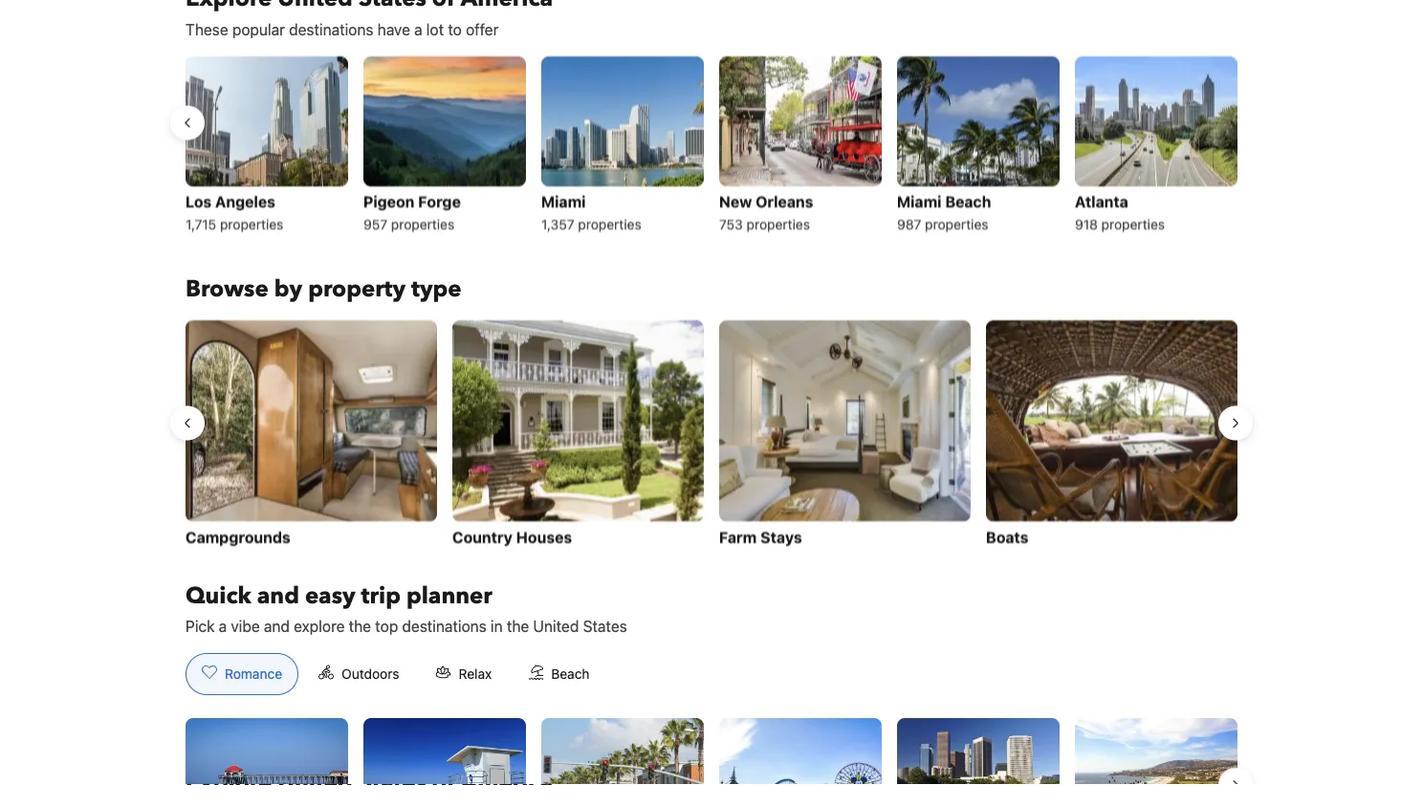 Task type: describe. For each thing, give the bounding box(es) containing it.
relax button
[[419, 653, 508, 695]]

planner
[[406, 580, 492, 612]]

tab list containing romance
[[170, 653, 621, 696]]

beach inside miami beach 987 properties
[[945, 192, 991, 210]]

to
[[448, 20, 462, 38]]

miami beach 987 properties
[[897, 192, 991, 232]]

easy
[[305, 580, 355, 612]]

atlanta 918 properties
[[1075, 192, 1165, 232]]

properties inside 'atlanta 918 properties'
[[1102, 216, 1165, 232]]

type
[[411, 274, 462, 305]]

0 vertical spatial a
[[414, 20, 422, 38]]

trip
[[361, 580, 401, 612]]

farm stays link
[[719, 320, 971, 550]]

a inside quick and easy trip planner pick a vibe and explore the top destinations in the united states
[[219, 617, 227, 636]]

lot
[[426, 20, 444, 38]]

properties for pigeon
[[391, 216, 455, 232]]

pigeon
[[363, 192, 415, 210]]

0 vertical spatial destinations
[[289, 20, 374, 38]]

houses
[[516, 527, 572, 546]]

miami for 1,357
[[541, 192, 586, 210]]

beach button
[[512, 653, 606, 695]]

by
[[274, 274, 302, 305]]

states
[[583, 617, 627, 636]]

vibe
[[231, 617, 260, 636]]

romance button
[[186, 653, 299, 695]]

properties inside miami 1,357 properties
[[578, 216, 642, 232]]

987
[[897, 216, 921, 232]]

farm
[[719, 527, 757, 546]]

united
[[533, 617, 579, 636]]

relax
[[459, 666, 492, 682]]

explore
[[294, 617, 345, 636]]

beach inside 'button'
[[551, 666, 590, 682]]

957
[[363, 216, 387, 232]]

1 vertical spatial and
[[264, 617, 290, 636]]

browse
[[186, 274, 269, 305]]

properties for miami
[[925, 216, 989, 232]]

these
[[186, 20, 228, 38]]

0 vertical spatial and
[[257, 580, 299, 612]]

miami 1,357 properties
[[541, 192, 642, 232]]

in
[[491, 617, 503, 636]]

pigeon forge 957 properties
[[363, 192, 461, 232]]

forge
[[418, 192, 461, 210]]

destinations inside quick and easy trip planner pick a vibe and explore the top destinations in the united states
[[402, 617, 487, 636]]

los angeles 1,715 properties
[[186, 192, 283, 232]]

stays
[[761, 527, 802, 546]]



Task type: vqa. For each thing, say whether or not it's contained in the screenshot.


Task type: locate. For each thing, give the bounding box(es) containing it.
4 properties from the left
[[747, 216, 810, 232]]

these popular destinations have a lot to offer
[[186, 20, 499, 38]]

1,715
[[186, 216, 216, 232]]

properties right 1,357
[[578, 216, 642, 232]]

campgrounds link
[[186, 320, 437, 550]]

a left the vibe
[[219, 617, 227, 636]]

the right in
[[507, 617, 529, 636]]

popular
[[232, 20, 285, 38]]

a left the lot
[[414, 20, 422, 38]]

boats link
[[986, 320, 1238, 550]]

miami inside miami beach 987 properties
[[897, 192, 942, 210]]

miami for beach
[[897, 192, 942, 210]]

1 miami from the left
[[541, 192, 586, 210]]

1 horizontal spatial miami
[[897, 192, 942, 210]]

1 vertical spatial region
[[170, 312, 1253, 558]]

romance
[[225, 666, 282, 682]]

3 region from the top
[[170, 711, 1253, 785]]

quick and easy trip planner pick a vibe and explore the top destinations in the united states
[[186, 580, 627, 636]]

2 vertical spatial region
[[170, 711, 1253, 785]]

5 properties from the left
[[925, 216, 989, 232]]

tab list
[[170, 653, 621, 696]]

2 region from the top
[[170, 312, 1253, 558]]

properties right 987
[[925, 216, 989, 232]]

los
[[186, 192, 212, 210]]

properties down forge
[[391, 216, 455, 232]]

region
[[170, 48, 1253, 243], [170, 312, 1253, 558], [170, 711, 1253, 785]]

1 vertical spatial beach
[[551, 666, 590, 682]]

properties down angeles
[[220, 216, 283, 232]]

properties
[[220, 216, 283, 232], [391, 216, 455, 232], [578, 216, 642, 232], [747, 216, 810, 232], [925, 216, 989, 232], [1102, 216, 1165, 232]]

0 vertical spatial beach
[[945, 192, 991, 210]]

1 properties from the left
[[220, 216, 283, 232]]

2 properties from the left
[[391, 216, 455, 232]]

1 vertical spatial destinations
[[402, 617, 487, 636]]

6 properties from the left
[[1102, 216, 1165, 232]]

2 the from the left
[[507, 617, 529, 636]]

properties inside "los angeles 1,715 properties"
[[220, 216, 283, 232]]

properties inside pigeon forge 957 properties
[[391, 216, 455, 232]]

region containing los angeles
[[170, 48, 1253, 243]]

outdoors button
[[302, 653, 416, 695]]

browse by property type
[[186, 274, 462, 305]]

angeles
[[215, 192, 275, 210]]

and
[[257, 580, 299, 612], [264, 617, 290, 636]]

destinations
[[289, 20, 374, 38], [402, 617, 487, 636]]

have
[[378, 20, 410, 38]]

farm stays
[[719, 527, 802, 546]]

offer
[[466, 20, 499, 38]]

1 the from the left
[[349, 617, 371, 636]]

0 horizontal spatial miami
[[541, 192, 586, 210]]

1 region from the top
[[170, 48, 1253, 243]]

properties for new
[[747, 216, 810, 232]]

country
[[452, 527, 513, 546]]

and up the vibe
[[257, 580, 299, 612]]

3 properties from the left
[[578, 216, 642, 232]]

2 miami from the left
[[897, 192, 942, 210]]

1 horizontal spatial a
[[414, 20, 422, 38]]

miami up 1,357
[[541, 192, 586, 210]]

properties down orleans
[[747, 216, 810, 232]]

and right the vibe
[[264, 617, 290, 636]]

miami
[[541, 192, 586, 210], [897, 192, 942, 210]]

campgrounds
[[186, 527, 290, 546]]

1,357
[[541, 216, 574, 232]]

miami inside miami 1,357 properties
[[541, 192, 586, 210]]

atlanta
[[1075, 192, 1129, 210]]

the
[[349, 617, 371, 636], [507, 617, 529, 636]]

properties for los
[[220, 216, 283, 232]]

top
[[375, 617, 398, 636]]

918
[[1075, 216, 1098, 232]]

753
[[719, 216, 743, 232]]

region containing campgrounds
[[170, 312, 1253, 558]]

0 horizontal spatial beach
[[551, 666, 590, 682]]

properties down atlanta
[[1102, 216, 1165, 232]]

country houses
[[452, 527, 572, 546]]

beach
[[945, 192, 991, 210], [551, 666, 590, 682]]

boats
[[986, 527, 1029, 546]]

outdoors
[[342, 666, 399, 682]]

orleans
[[756, 192, 813, 210]]

property
[[308, 274, 406, 305]]

1 horizontal spatial the
[[507, 617, 529, 636]]

pick
[[186, 617, 215, 636]]

properties inside new orleans 753 properties
[[747, 216, 810, 232]]

0 horizontal spatial a
[[219, 617, 227, 636]]

country houses link
[[452, 320, 704, 550]]

0 horizontal spatial destinations
[[289, 20, 374, 38]]

1 horizontal spatial destinations
[[402, 617, 487, 636]]

new
[[719, 192, 752, 210]]

1 vertical spatial a
[[219, 617, 227, 636]]

miami up 987
[[897, 192, 942, 210]]

destinations down planner
[[402, 617, 487, 636]]

the left the top
[[349, 617, 371, 636]]

quick
[[186, 580, 251, 612]]

0 horizontal spatial the
[[349, 617, 371, 636]]

a
[[414, 20, 422, 38], [219, 617, 227, 636]]

destinations left have
[[289, 20, 374, 38]]

new orleans 753 properties
[[719, 192, 813, 232]]

1 horizontal spatial beach
[[945, 192, 991, 210]]

properties inside miami beach 987 properties
[[925, 216, 989, 232]]

0 vertical spatial region
[[170, 48, 1253, 243]]



